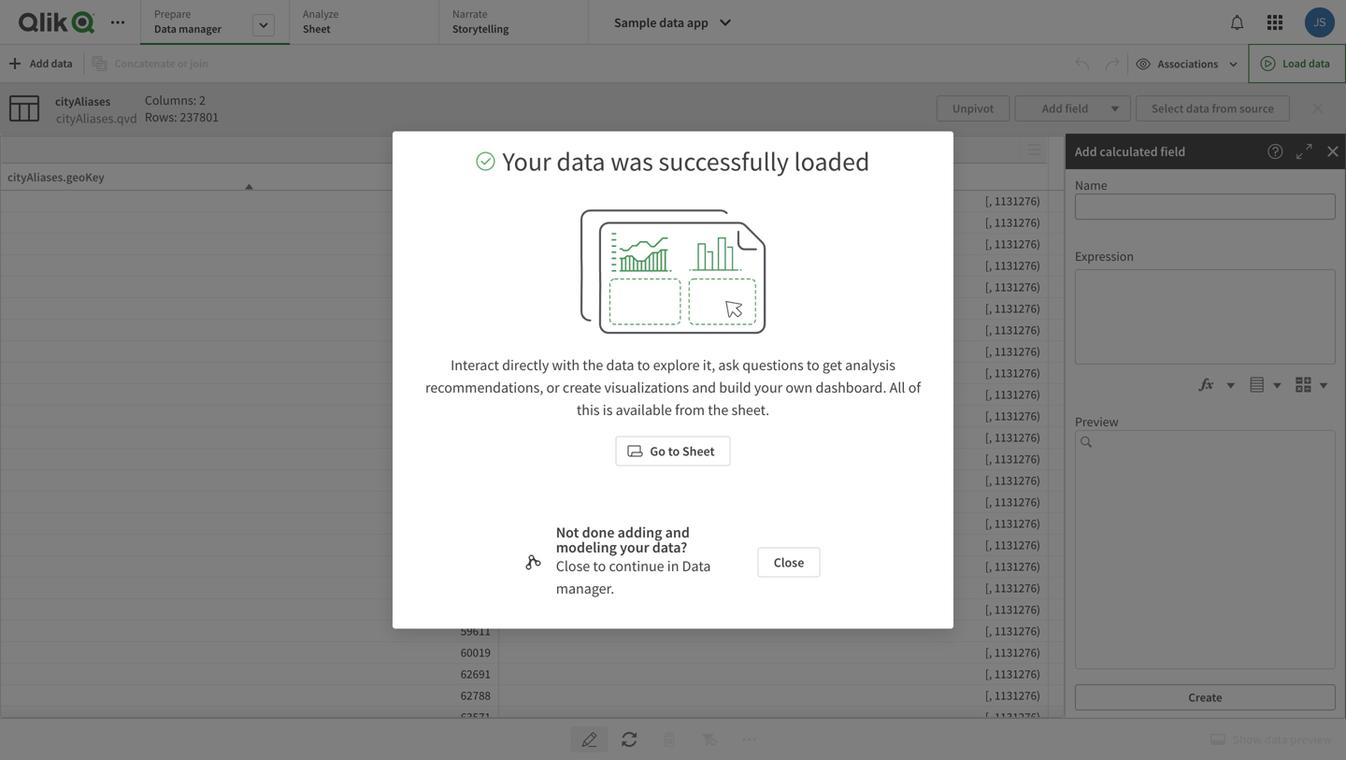Task type: describe. For each thing, give the bounding box(es) containing it.
delete this table image
[[661, 729, 678, 751]]

0 horizontal spatial tables:
[[1111, 120, 1147, 137]]

prepare
[[154, 7, 191, 21]]

13 [, 1131276) from the top
[[986, 451, 1041, 467]]

is
[[603, 401, 613, 419]]

4 [, from the top
[[986, 258, 993, 273]]

modeling
[[556, 538, 617, 557]]

visualizations
[[605, 378, 689, 397]]

your inside 'not done adding and modeling your data? close to continue in data manager.'
[[620, 538, 650, 557]]

zoom in image
[[1026, 125, 1041, 148]]

to inside button
[[668, 443, 680, 460]]

prepare data manager
[[154, 7, 222, 36]]

12 [, from the top
[[986, 430, 993, 445]]

more options image
[[741, 729, 758, 751]]

62788
[[461, 688, 491, 703]]

columns:
[[145, 92, 197, 108]]

24 1131276) from the top
[[995, 688, 1041, 703]]

6 1131276) from the top
[[995, 301, 1041, 316]]

17 1131276) from the top
[[995, 537, 1041, 553]]

7 1131276) from the top
[[995, 322, 1041, 338]]

1 field menu image from the left
[[479, 137, 494, 162]]

3 1131276) from the top
[[995, 236, 1041, 252]]

successfully
[[659, 145, 789, 178]]

data inside the prepare data manager
[[154, 22, 177, 36]]

load data
[[1283, 56, 1331, 71]]

19 [, 1131276) from the top
[[986, 580, 1041, 596]]

all
[[890, 378, 906, 397]]

associations button
[[1132, 49, 1245, 79]]

add for add data
[[30, 56, 49, 71]]

get
[[823, 356, 843, 375]]

associations
[[1177, 93, 1254, 110]]

16 [, 1131276) from the top
[[986, 516, 1041, 531]]

recommendations:
[[1081, 159, 1190, 176]]

name
[[1076, 177, 1108, 194]]

interact
[[451, 356, 499, 375]]

in
[[668, 557, 679, 576]]

24 [, 1131276) from the top
[[986, 688, 1041, 703]]

expression
[[1076, 248, 1135, 265]]

22 [, from the top
[[986, 645, 993, 660]]

add for add calculated field
[[1076, 143, 1098, 160]]

7 [, 1131276) from the top
[[986, 322, 1041, 338]]

loaded
[[795, 145, 870, 178]]

sheet.
[[732, 401, 770, 419]]

22 1131276) from the top
[[995, 645, 1041, 660]]

14 [, from the top
[[986, 473, 993, 488]]

12 [, 1131276) from the top
[[986, 430, 1041, 445]]

1 vertical spatial the
[[708, 401, 729, 419]]

dashboard.
[[816, 378, 887, 397]]

237801
[[180, 108, 219, 125]]

and inside 'interact directly with the data to explore it, ask questions to get analysis recommendations, or create visualizations and build your own dashboard. all of this is available from the sheet.'
[[692, 378, 716, 397]]

7 [, from the top
[[986, 322, 993, 338]]

1 vertical spatial 0
[[1193, 159, 1200, 176]]

add data
[[30, 56, 73, 71]]

analysis
[[846, 356, 896, 375]]

21 [, from the top
[[986, 623, 993, 639]]

9 [, 1131276) from the top
[[986, 365, 1041, 381]]

press space to open search dialog box for =if([cityaliases.geokey] < 1131276, dual('[, 1131276)', 1),if([cityaliases.geokey] >= 1131276 and [cityaliases.geokey] < 2248296, dual('[1131276, 2248296)', 2),if([cityaliases.geokey] >= 2248296 and [cityaliases.geokey] < 3365316, dual('[2248296, 3365316)', 3),if([cityaliases.geokey] >= 3365316 and [cityaliases.geokey] < 4482336, dual('[3365316, 4482336)', 4),if([cityaliases.geokey] >= 4482336 and [cityaliases.geokey] < 5599356, dual('[4482336, 5599356)', 5),if([cityaliases.geokey] >= 5599356 and [cityaliases.geokey] < 6716376, dual('[5599356, 6716376)', 6),if([cityaliases.geokey] >= 6716376 and [cityaliases.geokey] < 7833396, dual('[6716376, 7833396)', 7),if([cityaliases.geokey] >= 7833396 and [cityaliases.geokey] < 8950416, dual('[7833396, 8950416)', 8),if([cityaliases.geokey] >= 8950416 and [cityaliases.geokey] < 10067436, dual('[8950416, 10067436)', 9),if([cityaliases.geokey] >= 10067436, dual('[10067436, )', 10))))))))))) column. element
[[1048, 136, 1049, 190]]

23 [, from the top
[[986, 666, 993, 682]]

add field
[[1043, 101, 1089, 116]]

sample data app
[[614, 14, 709, 31]]

to inside 'not done adding and modeling your data? close to continue in data manager.'
[[593, 557, 606, 576]]

home image
[[1026, 94, 1041, 117]]

total
[[1081, 120, 1108, 137]]

load
[[1283, 56, 1307, 71]]

6 [, 1131276) from the top
[[986, 301, 1041, 316]]

8 1131276) from the top
[[995, 344, 1041, 359]]

sample data app button
[[603, 7, 744, 37]]

was
[[611, 145, 654, 178]]

41210
[[461, 344, 491, 359]]

3 [, 1131276) from the top
[[986, 236, 1041, 252]]

11 1131276) from the top
[[995, 408, 1041, 424]]

11 [, 1131276) from the top
[[986, 408, 1041, 424]]

2 1131276) from the top
[[995, 215, 1041, 230]]

50672
[[461, 365, 491, 381]]

unassociated
[[1081, 139, 1155, 156]]

reload table from source image
[[621, 729, 638, 751]]

storytelling
[[453, 22, 509, 36]]

rows:
[[145, 108, 177, 125]]

available
[[616, 401, 672, 419]]

60019
[[461, 645, 491, 660]]

go
[[650, 443, 666, 460]]

your data was successfully loaded
[[503, 145, 870, 178]]

10 [, 1131276) from the top
[[986, 387, 1041, 402]]

list box inside your data was successfully loaded application
[[1076, 466, 1336, 494]]

of
[[909, 378, 921, 397]]

close inside 'not done adding and modeling your data? close to continue in data manager.'
[[556, 557, 590, 576]]

close image
[[1321, 95, 1334, 108]]

explore
[[653, 356, 700, 375]]

16 1131276) from the top
[[995, 516, 1041, 531]]

23 [, 1131276) from the top
[[986, 666, 1041, 682]]

17 [, 1131276) from the top
[[986, 537, 1041, 553]]

1 vertical spatial field
[[1161, 143, 1186, 160]]

directly
[[502, 356, 549, 375]]

9 [, from the top
[[986, 365, 993, 381]]

1 [, 1131276) from the top
[[986, 193, 1041, 209]]

create
[[563, 378, 602, 397]]

grid inside your data was successfully loaded application
[[1, 136, 1064, 760]]

data for sample
[[660, 14, 685, 31]]

20 1131276) from the top
[[995, 602, 1041, 617]]

operators image
[[1297, 373, 1312, 396]]

with
[[552, 356, 580, 375]]

16 [, from the top
[[986, 516, 993, 531]]

0 vertical spatial 0
[[1197, 139, 1203, 156]]

load data button
[[1249, 44, 1347, 83]]

from
[[675, 401, 705, 419]]

data for your
[[557, 145, 606, 178]]

own
[[786, 378, 813, 397]]

17 [, from the top
[[986, 537, 993, 553]]

3
[[1150, 120, 1157, 137]]

14 [, 1131276) from the top
[[986, 473, 1041, 488]]

narrate storytelling
[[453, 7, 509, 36]]

20 [, from the top
[[986, 602, 993, 617]]

associations
[[1159, 57, 1219, 71]]

data?
[[653, 538, 688, 557]]

4 1131276) from the top
[[995, 258, 1041, 273]]

62691
[[461, 666, 491, 682]]

21 [, 1131276) from the top
[[986, 623, 1041, 639]]

done
[[582, 523, 615, 542]]

close button
[[758, 548, 821, 578]]

1 horizontal spatial tables:
[[1158, 139, 1194, 156]]

analyze sheet
[[303, 7, 339, 36]]

5 [, from the top
[[986, 279, 993, 295]]

18 [, from the top
[[986, 559, 993, 574]]

it,
[[703, 356, 716, 375]]

25 1131276) from the top
[[995, 709, 1041, 725]]

18 1131276) from the top
[[995, 559, 1041, 574]]

4 [, 1131276) from the top
[[986, 258, 1041, 273]]



Task type: vqa. For each thing, say whether or not it's contained in the screenshot.
the Create behavior
no



Task type: locate. For each thing, give the bounding box(es) containing it.
20 [, 1131276) from the top
[[986, 602, 1041, 617]]

2 field menu image from the left
[[1027, 137, 1042, 162]]

your
[[755, 378, 783, 397], [620, 538, 650, 557]]

1 horizontal spatial field menu image
[[1027, 137, 1042, 162]]

calculated
[[1100, 143, 1158, 160]]

sheet
[[303, 22, 331, 36], [683, 443, 715, 460]]

14 1131276) from the top
[[995, 473, 1041, 488]]

to up manager.
[[593, 557, 606, 576]]

field right calculated
[[1161, 143, 1186, 160]]

data left was
[[557, 145, 606, 178]]

close image
[[1326, 140, 1341, 163]]

0 down associations
[[1197, 139, 1203, 156]]

recommendations,
[[426, 378, 544, 397]]

show data preview button
[[1205, 727, 1339, 753]]

10 1131276) from the top
[[995, 387, 1041, 402]]

data up the visualizations
[[607, 356, 634, 375]]

help image
[[1269, 140, 1284, 163]]

13 1131276) from the top
[[995, 451, 1041, 467]]

manager.
[[556, 579, 615, 598]]

0 horizontal spatial add
[[30, 56, 49, 71]]

add inside add data button
[[30, 56, 49, 71]]

tables:
[[1111, 120, 1147, 137], [1158, 139, 1194, 156]]

add data button
[[4, 49, 80, 79]]

0 horizontal spatial sheet
[[303, 22, 331, 36]]

2 [, from the top
[[986, 215, 993, 230]]

1 horizontal spatial data
[[682, 557, 711, 576]]

tab list containing prepare
[[140, 0, 596, 47]]

field
[[1066, 101, 1089, 116], [1161, 143, 1186, 160]]

12 1131276) from the top
[[995, 430, 1041, 445]]

adding
[[618, 523, 663, 542]]

field inside button
[[1066, 101, 1089, 116]]

data
[[660, 14, 685, 31], [51, 56, 73, 71], [1309, 56, 1331, 71], [557, 145, 606, 178], [607, 356, 634, 375], [1265, 732, 1288, 747]]

grid
[[1, 136, 1064, 760]]

10 [, from the top
[[986, 387, 993, 402]]

or
[[547, 378, 560, 397]]

to
[[637, 356, 650, 375], [807, 356, 820, 375], [668, 443, 680, 460], [593, 557, 606, 576]]

manager
[[179, 22, 222, 36]]

grid containing [, 1131276)
[[1, 136, 1064, 760]]

recommended
[[1081, 93, 1174, 110]]

24 [, from the top
[[986, 688, 993, 703]]

app
[[687, 14, 709, 31]]

data down prepare on the left top of the page
[[154, 22, 177, 36]]

expression image
[[1199, 373, 1214, 396]]

the
[[583, 356, 604, 375], [708, 401, 729, 419]]

0 horizontal spatial field menu image
[[479, 137, 494, 162]]

tab list inside your data was successfully loaded application
[[140, 0, 596, 47]]

zoom out image
[[1026, 156, 1041, 179]]

add
[[30, 56, 49, 71], [1043, 101, 1063, 116], [1076, 143, 1098, 160]]

tables: up the unassociated
[[1111, 120, 1147, 137]]

1 vertical spatial tables:
[[1158, 139, 1194, 156]]

25 [, from the top
[[986, 709, 993, 725]]

None text field
[[499, 164, 1047, 190], [1076, 194, 1336, 220], [499, 164, 1047, 190], [1076, 194, 1336, 220]]

analyze
[[303, 7, 339, 21]]

1 vertical spatial add
[[1043, 101, 1063, 116]]

sheet inside analyze sheet
[[303, 22, 331, 36]]

field menu image left press space to open search dialog box for [cityaliases.geokey] column. element
[[479, 137, 494, 162]]

data right show on the right of page
[[1265, 732, 1288, 747]]

3 [, from the top
[[986, 236, 993, 252]]

field menu image left the press space to open search dialog box for =if([cityaliases.geokey] < 1131276, dual('[, 1131276)', 1),if([cityaliases.geokey] >= 1131276 and [cityaliases.geokey] < 2248296, dual('[1131276, 2248296)', 2),if([cityaliases.geokey] >= 2248296 and [cityaliases.geokey] < 3365316, dual('[2248296, 3365316)', 3),if([cityaliases.geokey] >= 3365316 and [cityaliases.geokey] < 4482336, dual('[3365316, 4482336)', 4),if([cityaliases.geokey] >= 4482336 and [cityaliases.geokey] < 5599356, dual('[4482336, 5599356)', 5),if([cityaliases.geokey] >= 5599356 and [cityaliases.geokey] < 6716376, dual('[5599356, 6716376)', 6),if([cityaliases.geokey] >= 6716376 and [cityaliases.geokey] < 7833396, dual('[6716376, 7833396)', 7),if([cityaliases.geokey] >= 7833396 and [cityaliases.geokey] < 8950416, dual('[7833396, 8950416)', 8),if([cityaliases.geokey] >= 8950416 and [cityaliases.geokey] < 10067436, dual('[8950416, 10067436)', 9),if([cityaliases.geokey] >= 10067436, dual('[10067436, )', 10))))))))))) column. element
[[1027, 137, 1042, 162]]

sheet inside "go to sheet" button
[[683, 443, 715, 460]]

2 horizontal spatial add
[[1076, 143, 1098, 160]]

toggle bottom image
[[1211, 729, 1226, 751]]

done image
[[1310, 97, 1327, 120]]

to left get
[[807, 356, 820, 375]]

[, 1131276)
[[986, 193, 1041, 209], [986, 215, 1041, 230], [986, 236, 1041, 252], [986, 258, 1041, 273], [986, 279, 1041, 295], [986, 301, 1041, 316], [986, 322, 1041, 338], [986, 344, 1041, 359], [986, 365, 1041, 381], [986, 387, 1041, 402], [986, 408, 1041, 424], [986, 430, 1041, 445], [986, 451, 1041, 467], [986, 473, 1041, 488], [986, 494, 1041, 510], [986, 516, 1041, 531], [986, 537, 1041, 553], [986, 559, 1041, 574], [986, 580, 1041, 596], [986, 602, 1041, 617], [986, 623, 1041, 639], [986, 645, 1041, 660], [986, 666, 1041, 682], [986, 688, 1041, 703], [986, 709, 1041, 725]]

and
[[692, 378, 716, 397], [666, 523, 690, 542]]

add for add field
[[1043, 101, 1063, 116]]

recommended associations
[[1081, 93, 1254, 110]]

data for add
[[51, 56, 73, 71]]

and down "it,"
[[692, 378, 716, 397]]

0 vertical spatial the
[[583, 356, 604, 375]]

to up the visualizations
[[637, 356, 650, 375]]

your data was successfully loaded application
[[0, 0, 1347, 760]]

0 horizontal spatial and
[[666, 523, 690, 542]]

continue
[[609, 557, 665, 576]]

not
[[556, 523, 579, 542]]

9 1131276) from the top
[[995, 365, 1041, 381]]

show
[[1234, 732, 1263, 747]]

columns: 2 rows: 237801
[[145, 92, 219, 125]]

8 [, from the top
[[986, 344, 993, 359]]

1 horizontal spatial the
[[708, 401, 729, 419]]

1 horizontal spatial and
[[692, 378, 716, 397]]

build
[[719, 378, 752, 397]]

1131276)
[[995, 193, 1041, 209], [995, 215, 1041, 230], [995, 236, 1041, 252], [995, 258, 1041, 273], [995, 279, 1041, 295], [995, 301, 1041, 316], [995, 322, 1041, 338], [995, 344, 1041, 359], [995, 365, 1041, 381], [995, 387, 1041, 402], [995, 408, 1041, 424], [995, 430, 1041, 445], [995, 451, 1041, 467], [995, 473, 1041, 488], [995, 494, 1041, 510], [995, 516, 1041, 531], [995, 537, 1041, 553], [995, 559, 1041, 574], [995, 580, 1041, 596], [995, 602, 1041, 617], [995, 623, 1041, 639], [995, 645, 1041, 660], [995, 666, 1041, 682], [995, 688, 1041, 703], [995, 709, 1041, 725]]

8 [, 1131276) from the top
[[986, 344, 1041, 359]]

2
[[199, 92, 206, 108]]

22 [, 1131276) from the top
[[986, 645, 1041, 660]]

and inside 'not done adding and modeling your data? close to continue in data manager.'
[[666, 523, 690, 542]]

data up cityaliases.qvd
[[51, 56, 73, 71]]

data for show
[[1265, 732, 1288, 747]]

data right load
[[1309, 56, 1331, 71]]

data right in
[[682, 557, 711, 576]]

your
[[503, 145, 552, 178]]

data inside 'button'
[[1265, 732, 1288, 747]]

data for load
[[1309, 56, 1331, 71]]

create button
[[1076, 685, 1336, 711]]

1 horizontal spatial field
[[1161, 143, 1186, 160]]

0 vertical spatial data
[[154, 22, 177, 36]]

25 [, 1131276) from the top
[[986, 709, 1041, 725]]

preview
[[1291, 732, 1333, 747]]

15 [, from the top
[[986, 494, 993, 510]]

None text field
[[49, 91, 137, 111], [2, 164, 498, 190], [49, 91, 137, 111], [2, 164, 498, 190]]

data left app
[[660, 14, 685, 31]]

data inside 'not done adding and modeling your data? close to continue in data manager.'
[[682, 557, 711, 576]]

data
[[154, 22, 177, 36], [682, 557, 711, 576]]

tables: up recommendations:
[[1158, 139, 1194, 156]]

go to sheet button
[[616, 436, 731, 466]]

19 1131276) from the top
[[995, 580, 1041, 596]]

effects image
[[1026, 207, 1041, 229]]

0 horizontal spatial field
[[1066, 101, 1089, 116]]

this
[[577, 401, 600, 419]]

0 vertical spatial and
[[692, 378, 716, 397]]

1 horizontal spatial your
[[755, 378, 783, 397]]

tab list
[[140, 0, 596, 47]]

preview
[[1076, 413, 1119, 430]]

interact directly with the data to explore it, ask questions to get analysis recommendations, or create visualizations and build your own dashboard. all of this is available from the sheet.
[[426, 356, 921, 419]]

1 vertical spatial your
[[620, 538, 650, 557]]

your inside 'interact directly with the data to explore it, ask questions to get analysis recommendations, or create visualizations and build your own dashboard. all of this is available from the sheet.'
[[755, 378, 783, 397]]

data inside 'interact directly with the data to explore it, ask questions to get analysis recommendations, or create visualizations and build your own dashboard. all of this is available from the sheet.'
[[607, 356, 634, 375]]

not done adding and modeling your data? close to continue in data manager.
[[556, 523, 711, 598]]

0 vertical spatial sheet
[[303, 22, 331, 36]]

ask
[[719, 356, 740, 375]]

2 vertical spatial add
[[1076, 143, 1098, 160]]

the up the create
[[583, 356, 604, 375]]

cityaliases.qvd
[[56, 110, 137, 127]]

1 vertical spatial data
[[682, 557, 711, 576]]

5 [, 1131276) from the top
[[986, 279, 1041, 295]]

narrate
[[453, 7, 488, 21]]

field up total
[[1066, 101, 1089, 116]]

1 horizontal spatial add
[[1043, 101, 1063, 116]]

1 horizontal spatial sheet
[[683, 443, 715, 460]]

expand image
[[1297, 140, 1312, 163]]

15 1131276) from the top
[[995, 494, 1041, 510]]

your left data?
[[620, 538, 650, 557]]

field image
[[1250, 373, 1265, 396]]

23 1131276) from the top
[[995, 666, 1041, 682]]

sheet down analyze
[[303, 22, 331, 36]]

2 [, 1131276) from the top
[[986, 215, 1041, 230]]

0 vertical spatial field
[[1066, 101, 1089, 116]]

1 vertical spatial and
[[666, 523, 690, 542]]

11 [, from the top
[[986, 408, 993, 424]]

19 [, from the top
[[986, 580, 993, 596]]

questions
[[743, 356, 804, 375]]

field menu image
[[479, 137, 494, 162], [1027, 137, 1042, 162]]

close
[[774, 554, 805, 571], [556, 557, 590, 576]]

15 [, 1131276) from the top
[[986, 494, 1041, 510]]

63571
[[461, 709, 491, 725]]

go to sheet
[[650, 443, 715, 460]]

add inside add field button
[[1043, 101, 1063, 116]]

press space to open search dialog box for [cityaliases.geokey] column. element
[[498, 136, 499, 190]]

1 vertical spatial sheet
[[683, 443, 715, 460]]

to right the go
[[668, 443, 680, 460]]

clear filters image
[[701, 729, 718, 751]]

5 1131276) from the top
[[995, 279, 1041, 295]]

1 horizontal spatial close
[[774, 554, 805, 571]]

18 [, 1131276) from the top
[[986, 559, 1041, 574]]

add field button
[[1015, 95, 1132, 122]]

sample
[[614, 14, 657, 31]]

[,
[[986, 193, 993, 209], [986, 215, 993, 230], [986, 236, 993, 252], [986, 258, 993, 273], [986, 279, 993, 295], [986, 301, 993, 316], [986, 322, 993, 338], [986, 344, 993, 359], [986, 365, 993, 381], [986, 387, 993, 402], [986, 408, 993, 424], [986, 430, 993, 445], [986, 451, 993, 467], [986, 473, 993, 488], [986, 494, 993, 510], [986, 516, 993, 531], [986, 537, 993, 553], [986, 559, 993, 574], [986, 580, 993, 596], [986, 602, 993, 617], [986, 623, 993, 639], [986, 645, 993, 660], [986, 666, 993, 682], [986, 688, 993, 703], [986, 709, 993, 725]]

the down build
[[708, 401, 729, 419]]

stop editing this table image
[[581, 729, 598, 751]]

your down questions
[[755, 378, 783, 397]]

add calculated field
[[1076, 143, 1186, 160]]

13 [, from the top
[[986, 451, 993, 467]]

and up in
[[666, 523, 690, 542]]

0 horizontal spatial close
[[556, 557, 590, 576]]

0 horizontal spatial your
[[620, 538, 650, 557]]

create
[[1189, 690, 1223, 705]]

1 [, from the top
[[986, 193, 993, 209]]

0 horizontal spatial data
[[154, 22, 177, 36]]

6 [, from the top
[[986, 301, 993, 316]]

0 vertical spatial your
[[755, 378, 783, 397]]

0 vertical spatial add
[[30, 56, 49, 71]]

show data preview
[[1234, 732, 1333, 747]]

sheet right the go
[[683, 443, 715, 460]]

0 right recommendations:
[[1193, 159, 1200, 176]]

list box
[[1076, 466, 1336, 494]]

1 1131276) from the top
[[995, 193, 1041, 209]]

close inside close button
[[774, 554, 805, 571]]

0 vertical spatial tables:
[[1111, 120, 1147, 137]]

21 1131276) from the top
[[995, 623, 1041, 639]]

52867
[[461, 387, 491, 402]]

total tables: 3 unassociated tables: 0 recommendations: 0
[[1081, 120, 1203, 176]]

59611
[[461, 623, 491, 639]]

0 horizontal spatial the
[[583, 356, 604, 375]]



